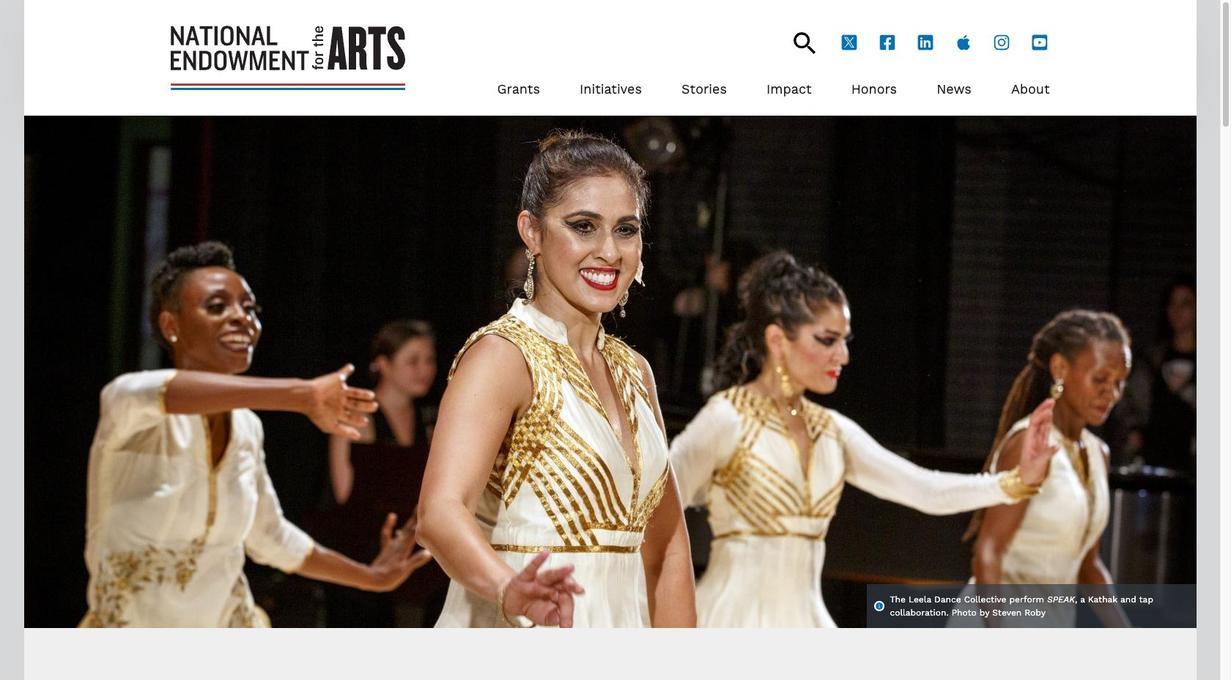 Task type: locate. For each thing, give the bounding box(es) containing it.
menu bar
[[497, 54, 1050, 101]]

1 menu item from the left
[[497, 78, 540, 101]]

menu item
[[497, 78, 540, 101], [580, 78, 642, 101], [682, 78, 727, 101], [767, 78, 812, 101], [851, 78, 897, 101], [937, 78, 972, 101], [1011, 78, 1050, 101]]



Task type: vqa. For each thing, say whether or not it's contained in the screenshot.
4th menu item from right
yes



Task type: describe. For each thing, give the bounding box(es) containing it.
national endowment for the arts logo image
[[170, 26, 405, 90]]

4 menu item from the left
[[767, 78, 812, 101]]

3 menu item from the left
[[682, 78, 727, 101]]

7 menu item from the left
[[1011, 78, 1050, 101]]

5 menu item from the left
[[851, 78, 897, 101]]

2 menu item from the left
[[580, 78, 642, 101]]

6 menu item from the left
[[937, 78, 972, 101]]

four women dressed in white dancing kathak style on stage. image
[[24, 116, 1196, 629]]



